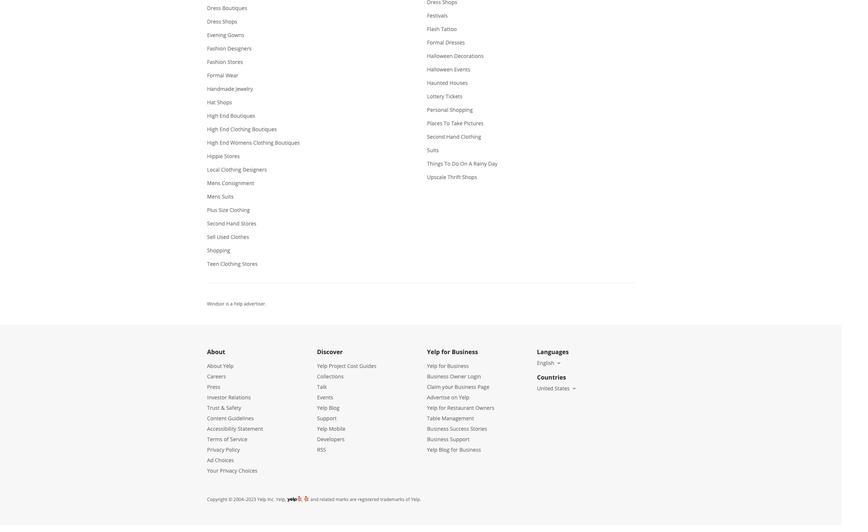 Task type: describe. For each thing, give the bounding box(es) containing it.
yelp right on
[[459, 394, 469, 401]]

content
[[207, 415, 227, 422]]

clothing down high end clothing boutiques link
[[253, 139, 274, 146]]

your
[[442, 384, 453, 391]]

support link
[[317, 415, 337, 422]]

copyright © 2004–2023 yelp inc. yelp,
[[207, 497, 286, 503]]

shopping inside "shopping" link
[[207, 247, 230, 254]]

take
[[451, 120, 463, 127]]

owner
[[450, 373, 466, 380]]

registered
[[358, 497, 379, 503]]

hand for clothing
[[446, 133, 459, 140]]

yelp up 'table'
[[427, 405, 437, 412]]

halloween for halloween events
[[427, 66, 453, 73]]

accessibility
[[207, 426, 236, 433]]

and
[[310, 497, 318, 503]]

high for high end womens clothing boutiques
[[207, 139, 218, 146]]

languages
[[537, 348, 569, 356]]

login
[[468, 373, 481, 380]]

stores up "wear"
[[227, 59, 243, 66]]

statement
[[238, 426, 263, 433]]

about yelp careers press investor relations trust & safety content guidelines accessibility statement terms of service privacy policy ad choices your privacy choices
[[207, 363, 263, 475]]

business up owner at the bottom
[[447, 363, 469, 370]]

fashion stores
[[207, 59, 243, 66]]

events inside yelp project cost guides collections talk events yelp blog support yelp mobile developers rss
[[317, 394, 333, 401]]

claim your business page link
[[427, 384, 489, 391]]

business up yelp for business link
[[452, 348, 478, 356]]

to for things
[[444, 160, 450, 167]]

blog inside yelp project cost guides collections talk events yelp blog support yelp mobile developers rss
[[329, 405, 340, 412]]

fashion designers
[[207, 45, 252, 52]]

local clothing designers
[[207, 166, 267, 173]]

dress for dress boutiques
[[207, 5, 221, 12]]

hippie stores
[[207, 153, 240, 160]]

halloween events
[[427, 66, 470, 73]]

teen clothing stores
[[207, 261, 258, 268]]

formal for formal wear
[[207, 72, 224, 79]]

business down stories
[[459, 446, 481, 454]]

dress shops link
[[201, 15, 305, 29]]

boutiques down high end clothing boutiques link
[[275, 139, 300, 146]]

clothing down "places to take pictures" link
[[461, 133, 481, 140]]

used
[[217, 234, 229, 241]]

stores up local clothing designers
[[224, 153, 240, 160]]

clothing up second hand stores
[[230, 207, 250, 214]]

dress shops
[[207, 18, 237, 25]]

hippie
[[207, 153, 223, 160]]

yelp project cost guides link
[[317, 363, 376, 370]]

united
[[537, 385, 553, 392]]

press
[[207, 384, 220, 391]]

is
[[226, 301, 229, 307]]

sell
[[207, 234, 216, 241]]

privacy policy link
[[207, 446, 240, 454]]

yelp for business
[[427, 348, 478, 356]]

things
[[427, 160, 443, 167]]

second hand clothing
[[427, 133, 481, 140]]

lottery
[[427, 93, 444, 100]]

cost
[[347, 363, 358, 370]]

clothing inside 'link'
[[220, 261, 241, 268]]

yelp for business link
[[427, 363, 469, 370]]

end for boutiques
[[220, 112, 229, 119]]

accessibility statement link
[[207, 426, 263, 433]]

yelp for restaurant owners link
[[427, 405, 494, 412]]

yelp up 'claim' at right
[[427, 363, 437, 370]]

mens suits
[[207, 193, 234, 200]]

formal wear link
[[201, 69, 305, 82]]

stores inside 'link'
[[242, 261, 258, 268]]

high for high end boutiques
[[207, 112, 218, 119]]

hat shops link
[[201, 96, 305, 109]]

do
[[452, 160, 459, 167]]

0 vertical spatial choices
[[215, 457, 234, 464]]

halloween for halloween decorations
[[427, 53, 453, 60]]

careers
[[207, 373, 226, 380]]

for down advertise
[[439, 405, 446, 412]]

business down 'table'
[[427, 426, 449, 433]]

second for second hand clothing
[[427, 133, 445, 140]]

blog inside yelp for business business owner login claim your business page advertise on yelp yelp for restaurant owners table management business success stories business support yelp blog for business
[[439, 446, 450, 454]]

about yelp link
[[207, 363, 234, 370]]

hand for stores
[[226, 220, 240, 227]]

womens
[[230, 139, 252, 146]]

designers inside 'link'
[[227, 45, 252, 52]]

evening
[[207, 32, 226, 39]]

festivals link
[[421, 9, 525, 23]]

support inside yelp for business business owner login claim your business page advertise on yelp yelp for restaurant owners table management business success stories business support yelp blog for business
[[450, 436, 470, 443]]

festivals
[[427, 12, 448, 19]]

mobile
[[329, 426, 346, 433]]

personal shopping link
[[421, 103, 525, 117]]

end for clothing
[[220, 126, 229, 133]]

yelp down events link
[[317, 405, 327, 412]]

about for about
[[207, 348, 225, 356]]

consignment
[[222, 180, 254, 187]]

evening gowns link
[[201, 29, 305, 42]]

boutiques up dress shops
[[222, 5, 247, 12]]

content guidelines link
[[207, 415, 254, 422]]

©
[[229, 497, 232, 503]]

hat
[[207, 99, 216, 106]]

collections
[[317, 373, 344, 380]]

formal dresses link
[[421, 36, 525, 50]]

claim
[[427, 384, 441, 391]]

fashion for fashion stores
[[207, 59, 226, 66]]

end for womens
[[220, 139, 229, 146]]

yelp blog for business link
[[427, 446, 481, 454]]

second hand stores
[[207, 220, 256, 227]]

yelp right a
[[234, 301, 243, 307]]

support inside yelp project cost guides collections talk events yelp blog support yelp mobile developers rss
[[317, 415, 337, 422]]

collections link
[[317, 373, 344, 380]]

windsor is a yelp advertiser.
[[207, 301, 266, 307]]

business up 'claim' at right
[[427, 373, 449, 380]]

gowns
[[228, 32, 244, 39]]

personal shopping
[[427, 106, 473, 114]]

handmade jewelry link
[[201, 82, 305, 96]]

business support link
[[427, 436, 470, 443]]

table management link
[[427, 415, 474, 422]]

hippie stores link
[[201, 150, 305, 163]]

things to do on a rainy day link
[[421, 157, 525, 171]]

flash tattoo link
[[421, 23, 525, 36]]

restaurant
[[447, 405, 474, 412]]

local clothing designers link
[[201, 163, 305, 177]]

to for places
[[444, 120, 450, 127]]

1 vertical spatial suits
[[222, 193, 234, 200]]

yelp down support "link"
[[317, 426, 327, 433]]

upscale
[[427, 174, 446, 181]]

developers
[[317, 436, 345, 443]]

dress for dress shops
[[207, 18, 221, 25]]

talk
[[317, 384, 327, 391]]

copyright
[[207, 497, 227, 503]]

sell used clothes
[[207, 234, 249, 241]]

page
[[478, 384, 489, 391]]



Task type: vqa. For each thing, say whether or not it's contained in the screenshot.
Vehicle type's Vehicle
no



Task type: locate. For each thing, give the bounding box(es) containing it.
0 vertical spatial formal
[[427, 39, 444, 46]]

yelp burst image
[[304, 496, 309, 502]]

2 dress from the top
[[207, 18, 221, 25]]

1 end from the top
[[220, 112, 229, 119]]

plus size clothing link
[[201, 204, 305, 217]]

1 horizontal spatial formal
[[427, 39, 444, 46]]

end down hat shops
[[220, 112, 229, 119]]

sell used clothes link
[[201, 231, 305, 244]]

0 vertical spatial about
[[207, 348, 225, 356]]

,
[[301, 497, 304, 503]]

2004–2023
[[233, 497, 256, 503]]

1 vertical spatial halloween
[[427, 66, 453, 73]]

1 vertical spatial to
[[444, 160, 450, 167]]

places to take pictures
[[427, 120, 484, 127]]

0 vertical spatial high
[[207, 112, 218, 119]]

halloween down formal dresses
[[427, 53, 453, 60]]

mens up plus
[[207, 193, 220, 200]]

shops right hat
[[217, 99, 232, 106]]

yelp.
[[411, 497, 421, 503]]

0 horizontal spatial support
[[317, 415, 337, 422]]

flash tattoo
[[427, 26, 457, 33]]

high end clothing boutiques link
[[201, 123, 305, 136]]

tattoo
[[441, 26, 457, 33]]

yelp up careers
[[223, 363, 234, 370]]

1 horizontal spatial shopping
[[450, 106, 473, 114]]

shops down a
[[462, 174, 477, 181]]

support down the success
[[450, 436, 470, 443]]

designers down 'hippie stores' link
[[243, 166, 267, 173]]

yelp project cost guides collections talk events yelp blog support yelp mobile developers rss
[[317, 363, 376, 454]]

for up yelp for business link
[[441, 348, 450, 356]]

fashion inside 'link'
[[207, 45, 226, 52]]

0 horizontal spatial hand
[[226, 220, 240, 227]]

1 vertical spatial fashion
[[207, 59, 226, 66]]

yelp left inc. at left bottom
[[257, 497, 266, 503]]

halloween decorations
[[427, 53, 484, 60]]

0 vertical spatial suits
[[427, 147, 439, 154]]

1 vertical spatial events
[[317, 394, 333, 401]]

dress up evening
[[207, 18, 221, 25]]

end up "hippie stores"
[[220, 139, 229, 146]]

halloween up haunted
[[427, 66, 453, 73]]

yelp for business business owner login claim your business page advertise on yelp yelp for restaurant owners table management business success stories business support yelp blog for business
[[427, 363, 494, 454]]

0 vertical spatial designers
[[227, 45, 252, 52]]

formal wear
[[207, 72, 238, 79]]

mens down the local
[[207, 180, 220, 187]]

press link
[[207, 384, 220, 391]]

0 vertical spatial support
[[317, 415, 337, 422]]

1 vertical spatial shops
[[217, 99, 232, 106]]

2 end from the top
[[220, 126, 229, 133]]

blog up support "link"
[[329, 405, 340, 412]]

3 end from the top
[[220, 139, 229, 146]]

about inside about yelp careers press investor relations trust & safety content guidelines accessibility statement terms of service privacy policy ad choices your privacy choices
[[207, 363, 222, 370]]

second down places
[[427, 133, 445, 140]]

trust & safety link
[[207, 405, 241, 412]]

1 vertical spatial of
[[406, 497, 410, 503]]

0 vertical spatial fashion
[[207, 45, 226, 52]]

high up hippie
[[207, 139, 218, 146]]

choices down privacy policy link
[[215, 457, 234, 464]]

2 vertical spatial end
[[220, 139, 229, 146]]

trademarks
[[380, 497, 404, 503]]

0 vertical spatial to
[[444, 120, 450, 127]]

business owner login link
[[427, 373, 481, 380]]

yelp down business support link
[[427, 446, 437, 454]]

for up the "business owner login" link
[[439, 363, 446, 370]]

blog
[[329, 405, 340, 412], [439, 446, 450, 454]]

for down business support link
[[451, 446, 458, 454]]

privacy down terms
[[207, 446, 224, 454]]

2 halloween from the top
[[427, 66, 453, 73]]

boutiques up high end clothing boutiques
[[230, 112, 255, 119]]

0 vertical spatial second
[[427, 133, 445, 140]]

1 horizontal spatial 16 chevron down v2 image
[[571, 386, 577, 392]]

end down 'high end boutiques'
[[220, 126, 229, 133]]

to left do
[[444, 160, 450, 167]]

1 about from the top
[[207, 348, 225, 356]]

clothing up womens
[[230, 126, 251, 133]]

haunted houses link
[[421, 76, 525, 90]]

your privacy choices link
[[207, 467, 257, 475]]

0 vertical spatial blog
[[329, 405, 340, 412]]

of up privacy policy link
[[224, 436, 229, 443]]

suits up things
[[427, 147, 439, 154]]

2 fashion from the top
[[207, 59, 226, 66]]

2 high from the top
[[207, 126, 218, 133]]

are
[[350, 497, 357, 503]]

clothing right teen
[[220, 261, 241, 268]]

second down plus
[[207, 220, 225, 227]]

1 fashion from the top
[[207, 45, 226, 52]]

english button
[[537, 360, 562, 367]]

advertiser.
[[244, 301, 266, 307]]

1 horizontal spatial hand
[[446, 133, 459, 140]]

boutiques
[[222, 5, 247, 12], [230, 112, 255, 119], [252, 126, 277, 133], [275, 139, 300, 146]]

hand down "places to take pictures" in the right of the page
[[446, 133, 459, 140]]

trust
[[207, 405, 220, 412]]

1 vertical spatial end
[[220, 126, 229, 133]]

2 vertical spatial shops
[[462, 174, 477, 181]]

and related marks are registered trademarks of yelp.
[[309, 497, 421, 503]]

about for about yelp careers press investor relations trust & safety content guidelines accessibility statement terms of service privacy policy ad choices your privacy choices
[[207, 363, 222, 370]]

1 vertical spatial formal
[[207, 72, 224, 79]]

1 vertical spatial 16 chevron down v2 image
[[571, 386, 577, 392]]

formal down the flash
[[427, 39, 444, 46]]

pictures
[[464, 120, 484, 127]]

privacy
[[207, 446, 224, 454], [220, 467, 237, 475]]

developers link
[[317, 436, 345, 443]]

designers down gowns
[[227, 45, 252, 52]]

high end boutiques link
[[201, 109, 305, 123]]

16 chevron down v2 image
[[556, 360, 562, 366], [571, 386, 577, 392]]

service
[[230, 436, 247, 443]]

hand down plus size clothing
[[226, 220, 240, 227]]

blog down business support link
[[439, 446, 450, 454]]

1 vertical spatial privacy
[[220, 467, 237, 475]]

mens for mens consignment
[[207, 180, 220, 187]]

mens for mens suits
[[207, 193, 220, 200]]

designers
[[227, 45, 252, 52], [243, 166, 267, 173]]

plus size clothing
[[207, 207, 250, 214]]

high
[[207, 112, 218, 119], [207, 126, 218, 133], [207, 139, 218, 146]]

16 chevron down v2 image inside english dropdown button
[[556, 360, 562, 366]]

1 horizontal spatial choices
[[239, 467, 257, 475]]

high down 'high end boutiques'
[[207, 126, 218, 133]]

formal for formal dresses
[[427, 39, 444, 46]]

fashion designers link
[[201, 42, 305, 56]]

formal up handmade
[[207, 72, 224, 79]]

terms of service link
[[207, 436, 247, 443]]

2 vertical spatial high
[[207, 139, 218, 146]]

0 vertical spatial events
[[454, 66, 470, 73]]

0 horizontal spatial formal
[[207, 72, 224, 79]]

1 mens from the top
[[207, 180, 220, 187]]

0 horizontal spatial second
[[207, 220, 225, 227]]

0 vertical spatial hand
[[446, 133, 459, 140]]

0 horizontal spatial events
[[317, 394, 333, 401]]

1 vertical spatial support
[[450, 436, 470, 443]]

on
[[451, 394, 458, 401]]

yelp logo image
[[287, 496, 301, 503]]

lottery tickets
[[427, 93, 462, 100]]

0 vertical spatial shops
[[222, 18, 237, 25]]

1 vertical spatial blog
[[439, 446, 450, 454]]

lottery tickets link
[[421, 90, 525, 103]]

table
[[427, 415, 440, 422]]

0 horizontal spatial suits
[[222, 193, 234, 200]]

second inside "second hand clothing" link
[[427, 133, 445, 140]]

0 horizontal spatial of
[[224, 436, 229, 443]]

1 high from the top
[[207, 112, 218, 119]]

choices down policy
[[239, 467, 257, 475]]

2 mens from the top
[[207, 193, 220, 200]]

1 horizontal spatial events
[[454, 66, 470, 73]]

1 halloween from the top
[[427, 53, 453, 60]]

thrift
[[448, 174, 461, 181]]

privacy down ad choices link
[[220, 467, 237, 475]]

0 vertical spatial privacy
[[207, 446, 224, 454]]

clothing up mens consignment on the left top of page
[[221, 166, 241, 173]]

16 chevron down v2 image for countries
[[571, 386, 577, 392]]

suits up plus size clothing
[[222, 193, 234, 200]]

fashion for fashion designers
[[207, 45, 226, 52]]

1 vertical spatial about
[[207, 363, 222, 370]]

0 vertical spatial 16 chevron down v2 image
[[556, 360, 562, 366]]

english
[[537, 360, 554, 367]]

marks
[[336, 497, 349, 503]]

careers link
[[207, 373, 226, 380]]

high for high end clothing boutiques
[[207, 126, 218, 133]]

yelp inside about yelp careers press investor relations trust & safety content guidelines accessibility statement terms of service privacy policy ad choices your privacy choices
[[223, 363, 234, 370]]

16 chevron down v2 image right states
[[571, 386, 577, 392]]

0 horizontal spatial 16 chevron down v2 image
[[556, 360, 562, 366]]

fashion down evening
[[207, 45, 226, 52]]

a
[[230, 301, 233, 307]]

investor
[[207, 394, 227, 401]]

0 vertical spatial of
[[224, 436, 229, 443]]

advertise on yelp link
[[427, 394, 469, 401]]

windsor
[[207, 301, 225, 307]]

2 about from the top
[[207, 363, 222, 370]]

boutiques up high end womens clothing boutiques
[[252, 126, 277, 133]]

wear
[[226, 72, 238, 79]]

yelp mobile link
[[317, 426, 346, 433]]

guides
[[359, 363, 376, 370]]

1 horizontal spatial suits
[[427, 147, 439, 154]]

events up houses
[[454, 66, 470, 73]]

business success stories link
[[427, 426, 487, 433]]

of inside about yelp careers press investor relations trust & safety content guidelines accessibility statement terms of service privacy policy ad choices your privacy choices
[[224, 436, 229, 443]]

policy
[[226, 446, 240, 454]]

yelp up collections link
[[317, 363, 327, 370]]

support down yelp blog link
[[317, 415, 337, 422]]

high down hat
[[207, 112, 218, 119]]

1 vertical spatial designers
[[243, 166, 267, 173]]

shopping inside personal shopping link
[[450, 106, 473, 114]]

to left take
[[444, 120, 450, 127]]

1 horizontal spatial support
[[450, 436, 470, 443]]

1 horizontal spatial blog
[[439, 446, 450, 454]]

haunted houses
[[427, 79, 468, 87]]

1 vertical spatial high
[[207, 126, 218, 133]]

1 vertical spatial mens
[[207, 193, 220, 200]]

0 vertical spatial end
[[220, 112, 229, 119]]

formal dresses
[[427, 39, 465, 46]]

business up yelp blog for business link
[[427, 436, 449, 443]]

16 chevron down v2 image down languages
[[556, 360, 562, 366]]

stores down "shopping" link
[[242, 261, 258, 268]]

0 horizontal spatial blog
[[329, 405, 340, 412]]

0 horizontal spatial choices
[[215, 457, 234, 464]]

0 vertical spatial dress
[[207, 5, 221, 12]]

shops down dress boutiques
[[222, 18, 237, 25]]

stores down plus size clothing link
[[241, 220, 256, 227]]

shops
[[222, 18, 237, 25], [217, 99, 232, 106], [462, 174, 477, 181]]

3 high from the top
[[207, 139, 218, 146]]

0 vertical spatial shopping
[[450, 106, 473, 114]]

1 vertical spatial second
[[207, 220, 225, 227]]

events link
[[317, 394, 333, 401]]

hand inside "second hand clothing" link
[[446, 133, 459, 140]]

formal inside 'link'
[[207, 72, 224, 79]]

countries
[[537, 374, 566, 382]]

formal
[[427, 39, 444, 46], [207, 72, 224, 79]]

&
[[221, 405, 225, 412]]

0 horizontal spatial shopping
[[207, 247, 230, 254]]

1 vertical spatial shopping
[[207, 247, 230, 254]]

on
[[460, 160, 467, 167]]

places
[[427, 120, 442, 127]]

stores inside "link"
[[241, 220, 256, 227]]

teen clothing stores link
[[201, 258, 305, 271]]

0 vertical spatial halloween
[[427, 53, 453, 60]]

0 vertical spatial mens
[[207, 180, 220, 187]]

local
[[207, 166, 220, 173]]

second for second hand stores
[[207, 220, 225, 227]]

shops for hat shops
[[217, 99, 232, 106]]

second inside second hand stores "link"
[[207, 220, 225, 227]]

1 horizontal spatial second
[[427, 133, 445, 140]]

1 vertical spatial hand
[[226, 220, 240, 227]]

1 vertical spatial choices
[[239, 467, 257, 475]]

16 chevron down v2 image for languages
[[556, 360, 562, 366]]

rss link
[[317, 446, 326, 454]]

business down owner at the bottom
[[455, 384, 476, 391]]

fashion up formal wear
[[207, 59, 226, 66]]

yelp up yelp for business link
[[427, 348, 440, 356]]

shopping up take
[[450, 106, 473, 114]]

about up about yelp link
[[207, 348, 225, 356]]

dress up dress shops
[[207, 5, 221, 12]]

yelp,
[[276, 497, 286, 503]]

about up careers
[[207, 363, 222, 370]]

states
[[555, 385, 570, 392]]

decorations
[[454, 53, 484, 60]]

handmade jewelry
[[207, 85, 253, 93]]

events down talk
[[317, 394, 333, 401]]

1 vertical spatial dress
[[207, 18, 221, 25]]

success
[[450, 426, 469, 433]]

terms
[[207, 436, 222, 443]]

shops for dress shops
[[222, 18, 237, 25]]

relations
[[228, 394, 251, 401]]

houses
[[450, 79, 468, 87]]

shopping
[[450, 106, 473, 114], [207, 247, 230, 254]]

shopping down used
[[207, 247, 230, 254]]

1 horizontal spatial of
[[406, 497, 410, 503]]

project
[[329, 363, 346, 370]]

1 dress from the top
[[207, 5, 221, 12]]

hand inside second hand stores "link"
[[226, 220, 240, 227]]

hand
[[446, 133, 459, 140], [226, 220, 240, 227]]

shops inside "link"
[[217, 99, 232, 106]]

of left the "yelp."
[[406, 497, 410, 503]]

16 chevron down v2 image inside united states dropdown button
[[571, 386, 577, 392]]



